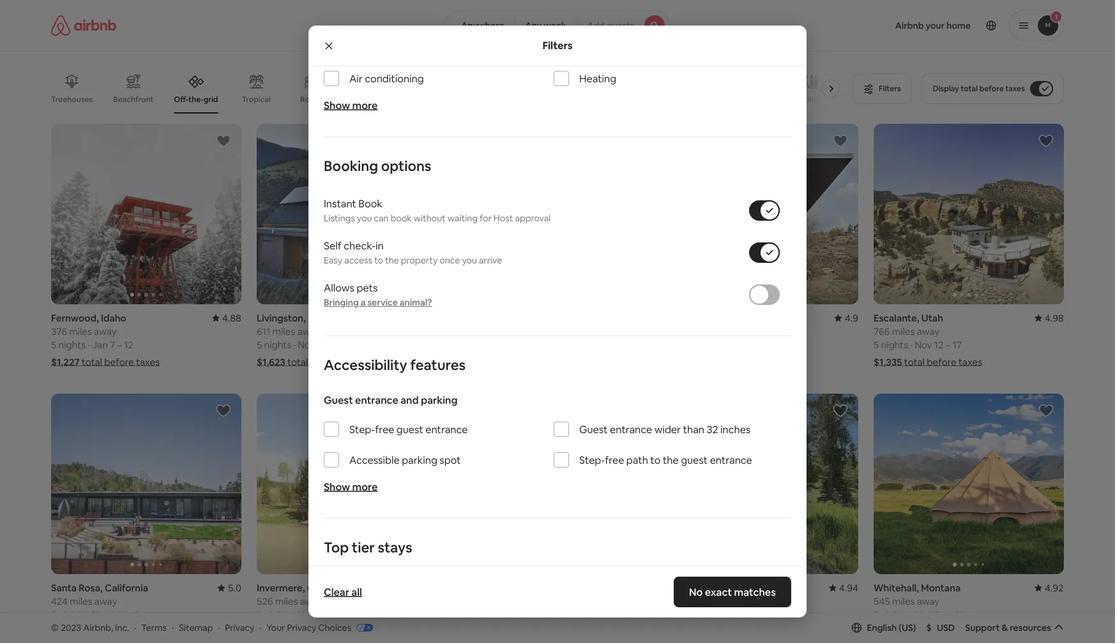 Task type: locate. For each thing, give the bounding box(es) containing it.
show more button
[[324, 99, 378, 112], [324, 481, 378, 494]]

1 2 from the left
[[317, 609, 323, 622]]

$1,118
[[462, 626, 488, 639]]

2 for montana
[[729, 609, 734, 622]]

· left 26
[[293, 339, 296, 351]]

5 down 376
[[51, 339, 56, 351]]

host
[[494, 213, 513, 224]]

to down in
[[374, 255, 383, 266]]

show map
[[528, 566, 572, 578]]

1 horizontal spatial the
[[663, 454, 679, 467]]

english (us) button
[[852, 623, 916, 634]]

away for escalante, utah 766 miles away 5 nights · nov 12 – 17 $1,335 total before taxes
[[917, 325, 940, 338]]

total down jan
[[82, 356, 102, 369]]

1 horizontal spatial guest
[[681, 454, 708, 467]]

5 for 526
[[257, 609, 262, 622]]

total left $ at the bottom right of the page
[[898, 626, 919, 639]]

filters dialog
[[308, 0, 807, 644]]

0 vertical spatial to
[[374, 255, 383, 266]]

5 down 611
[[257, 339, 262, 351]]

nov up your privacy choices
[[298, 609, 315, 622]]

parking right and
[[421, 394, 458, 407]]

0 horizontal spatial privacy
[[225, 622, 254, 634]]

12 right jan
[[124, 339, 133, 351]]

away up '14' at the bottom left of the page
[[94, 596, 117, 608]]

nights inside santa rosa, california 424 miles away 5 nights · nov 14 – 19 $4,949 total before taxes
[[58, 609, 86, 622]]

nights inside escalante, utah 766 miles away 5 nights · nov 12 – 17 $1,335 total before taxes
[[881, 339, 908, 351]]

$
[[926, 623, 932, 634]]

privacy left the $1,211
[[225, 622, 254, 634]]

step- up accessible
[[349, 423, 375, 436]]

miles
[[69, 325, 92, 338], [272, 325, 295, 338], [479, 325, 502, 338], [686, 325, 709, 338], [892, 325, 915, 338], [70, 596, 92, 608], [275, 596, 298, 608], [686, 596, 709, 608], [892, 596, 915, 608]]

2 2 from the left
[[729, 609, 734, 622]]

1 vertical spatial free
[[605, 454, 624, 467]]

parking left spot
[[402, 454, 437, 467]]

nov inside livingston, montana 611 miles away 5 nights · nov 26 – dec 1 $1,623 total before taxes
[[298, 339, 315, 351]]

entrance
[[355, 394, 398, 407], [426, 423, 468, 436], [610, 423, 652, 436], [710, 454, 752, 467]]

$959
[[874, 626, 896, 639]]

top tier stays
[[324, 539, 412, 557]]

· right "terms" link
[[172, 622, 174, 634]]

add to wishlist: whitefish, montana image
[[833, 404, 848, 419]]

nights for 611
[[264, 339, 291, 351]]

nov inside escalante, utah 766 miles away 5 nights · nov 12 – 17 $1,335 total before taxes
[[915, 339, 932, 351]]

anywhere
[[461, 20, 504, 31]]

0 horizontal spatial free
[[375, 423, 394, 436]]

1 horizontal spatial free
[[605, 454, 624, 467]]

nov for invermere,
[[298, 609, 315, 622]]

· up © 2023 airbnb, inc. ·
[[88, 609, 90, 622]]

0 horizontal spatial step-
[[349, 423, 375, 436]]

4.89 out of 5 average rating image
[[418, 312, 447, 325]]

away down 'canada' on the left bottom of page
[[300, 596, 323, 608]]

total right $1,623
[[287, 356, 308, 369]]

utah
[[921, 312, 943, 325]]

7 inside invermere, canada 526 miles away 5 nights · nov 2 – 7 $1,211 total before taxes
[[332, 609, 337, 622]]

arrive
[[479, 255, 502, 266]]

show more down accessible
[[324, 481, 378, 494]]

miles inside whitefish, montana 502 miles away 5 nights · nov 2 – 7 $735 total before taxes
[[686, 596, 709, 608]]

nights up $1,623
[[264, 339, 291, 351]]

5 down 526
[[257, 609, 262, 622]]

nov left 3
[[503, 609, 521, 622]]

listings
[[324, 213, 355, 224]]

1 vertical spatial guest
[[579, 423, 608, 436]]

the
[[385, 255, 399, 266], [663, 454, 679, 467]]

skiing
[[799, 95, 821, 104]]

to inside self check-in easy access to the property once you arrive
[[374, 255, 383, 266]]

– right jan
[[117, 339, 122, 351]]

group for whitefish, montana
[[668, 394, 858, 575]]

1 privacy from the left
[[225, 622, 254, 634]]

2 privacy from the left
[[287, 622, 316, 634]]

can
[[374, 213, 389, 224]]

no
[[689, 586, 703, 599]]

property
[[401, 255, 438, 266]]

2 12 from the left
[[934, 339, 944, 351]]

5 down 766
[[874, 339, 879, 351]]

nov inside whitefish, montana 502 miles away 5 nights · nov 2 – 7 $735 total before taxes
[[709, 609, 726, 622]]

· left jan
[[88, 339, 90, 351]]

0 horizontal spatial you
[[357, 213, 372, 224]]

before inside escalante, utah 766 miles away 5 nights · nov 12 – 17 $1,335 total before taxes
[[927, 356, 956, 369]]

1 horizontal spatial montana
[[716, 582, 756, 595]]

miles inside fernwood, idaho 376 miles away 5 nights · jan 7 – 12 $1,227 total before taxes
[[69, 325, 92, 338]]

miles down livingston,
[[272, 325, 295, 338]]

total inside invermere, canada 526 miles away 5 nights · nov 2 – 7 $1,211 total before taxes
[[285, 626, 305, 639]]

heating
[[579, 72, 616, 85]]

total right the $1,211
[[285, 626, 305, 639]]

· down "escalante," at the right of the page
[[910, 339, 913, 351]]

total
[[961, 84, 978, 94], [82, 356, 102, 369], [287, 356, 308, 369], [904, 356, 925, 369], [84, 626, 104, 639], [285, 626, 305, 639], [490, 626, 510, 639], [692, 626, 712, 639], [898, 626, 919, 639]]

nights up english (us)
[[881, 609, 908, 622]]

1 vertical spatial show more
[[324, 481, 378, 494]]

5 for 502
[[668, 609, 673, 622]]

$ usd
[[926, 623, 955, 634]]

0 vertical spatial guest
[[324, 394, 353, 407]]

0 horizontal spatial to
[[374, 255, 383, 266]]

add to wishlist: escalante, utah image
[[1038, 133, 1054, 149]]

0 vertical spatial guest
[[396, 423, 423, 436]]

$1,623
[[257, 356, 285, 369]]

before down '14' at the bottom left of the page
[[106, 626, 136, 639]]

away
[[94, 325, 117, 338], [297, 325, 320, 338], [504, 325, 527, 338], [711, 325, 734, 338], [917, 325, 940, 338], [94, 596, 117, 608], [300, 596, 323, 608], [711, 596, 734, 608], [917, 596, 940, 608]]

nov inside santa rosa, california 424 miles away 5 nights · nov 14 – 19 $4,949 total before taxes
[[92, 609, 110, 622]]

nights inside whitefish, montana 502 miles away 5 nights · nov 2 – 7 $735 total before taxes
[[675, 609, 703, 622]]

5
[[51, 339, 56, 351], [257, 339, 262, 351], [874, 339, 879, 351], [51, 609, 56, 622], [257, 609, 262, 622], [462, 609, 468, 622], [668, 609, 673, 622], [874, 609, 879, 622]]

0 vertical spatial the
[[385, 255, 399, 266]]

7 for whitefish,
[[743, 609, 748, 622]]

– for fernwood,
[[117, 339, 122, 351]]

step- left path at the right of the page
[[579, 454, 605, 467]]

– left the 19
[[123, 609, 128, 622]]

nights
[[58, 339, 86, 351], [264, 339, 291, 351], [881, 339, 908, 351], [58, 609, 86, 622], [264, 609, 291, 622], [470, 609, 497, 622], [675, 609, 703, 622], [881, 609, 908, 622]]

– inside invermere, canada 526 miles away 5 nights · nov 2 – 7 $1,211 total before taxes
[[325, 609, 330, 622]]

away inside whitefish, montana 502 miles away 5 nights · nov 2 – 7 $735 total before taxes
[[711, 596, 734, 608]]

– inside whitefish, montana 502 miles away 5 nights · nov 2 – 7 $735 total before taxes
[[736, 609, 741, 622]]

allows
[[324, 281, 354, 294]]

– left the 17
[[946, 339, 950, 351]]

before inside livingston, montana 611 miles away 5 nights · nov 26 – dec 1 $1,623 total before taxes
[[310, 356, 340, 369]]

once
[[440, 255, 460, 266]]

before inside 5 nights · nov 3 – 8 $1,118 total before taxes
[[513, 626, 542, 639]]

–
[[117, 339, 122, 351], [330, 339, 335, 351], [946, 339, 950, 351], [123, 609, 128, 622], [325, 609, 330, 622], [530, 609, 535, 622], [736, 609, 741, 622], [948, 609, 952, 622]]

7 right jan
[[110, 339, 115, 351]]

support & resources button
[[965, 623, 1064, 634]]

1 horizontal spatial you
[[462, 255, 477, 266]]

and
[[401, 394, 419, 407]]

nights down 502 at the right bottom of page
[[675, 609, 703, 622]]

miles for whitehall, montana 545 miles away 5 nights · may 24 – 29 $959 total before taxes
[[892, 596, 915, 608]]

12 inside fernwood, idaho 376 miles away 5 nights · jan 7 – 12 $1,227 total before taxes
[[124, 339, 133, 351]]

rosa,
[[79, 582, 103, 595]]

show down accessible
[[324, 481, 350, 494]]

total right $1,118
[[490, 626, 510, 639]]

before down 26
[[310, 356, 340, 369]]

the left property at the left of the page
[[385, 255, 399, 266]]

fernwood, idaho 376 miles away 5 nights · jan 7 – 12 $1,227 total before taxes
[[51, 312, 160, 369]]

whitefish, montana 502 miles away 5 nights · nov 2 – 7 $735 total before taxes
[[668, 582, 770, 639]]

accessibility
[[324, 356, 407, 374]]

$1,335
[[874, 356, 902, 369]]

0 vertical spatial you
[[357, 213, 372, 224]]

5 inside 5 nights · nov 3 – 8 $1,118 total before taxes
[[462, 609, 468, 622]]

nights inside fernwood, idaho 376 miles away 5 nights · jan 7 – 12 $1,227 total before taxes
[[58, 339, 86, 351]]

group for fernwood, idaho
[[51, 124, 241, 305]]

you down book
[[357, 213, 372, 224]]

· inside whitehall, montana 545 miles away 5 nights · may 24 – 29 $959 total before taxes
[[910, 609, 913, 622]]

– right 26
[[330, 339, 335, 351]]

for
[[480, 213, 492, 224]]

– down no exact matches link
[[736, 609, 741, 622]]

nights inside invermere, canada 526 miles away 5 nights · nov 2 – 7 $1,211 total before taxes
[[264, 609, 291, 622]]

miles down rosa,
[[70, 596, 92, 608]]

nov for escalante,
[[915, 339, 932, 351]]

more down accessible
[[352, 481, 378, 494]]

away for invermere, canada 526 miles away 5 nights · nov 2 – 7 $1,211 total before taxes
[[300, 596, 323, 608]]

away down utah
[[917, 325, 940, 338]]

away inside fernwood, idaho 376 miles away 5 nights · jan 7 – 12 $1,227 total before taxes
[[94, 325, 117, 338]]

nov left 26
[[298, 339, 315, 351]]

0 vertical spatial step-
[[349, 423, 375, 436]]

away inside santa rosa, california 424 miles away 5 nights · nov 14 – 19 $4,949 total before taxes
[[94, 596, 117, 608]]

0 horizontal spatial 7
[[110, 339, 115, 351]]

1 horizontal spatial privacy
[[287, 622, 316, 634]]

before down jan
[[104, 356, 134, 369]]

2 inside invermere, canada 526 miles away 5 nights · nov 2 – 7 $1,211 total before taxes
[[317, 609, 323, 622]]

12 inside escalante, utah 766 miles away 5 nights · nov 12 – 17 $1,335 total before taxes
[[934, 339, 944, 351]]

show more button down accessible
[[324, 481, 378, 494]]

inches
[[720, 423, 751, 436]]

32
[[707, 423, 718, 436]]

– right 3
[[530, 609, 535, 622]]

1 vertical spatial to
[[650, 454, 661, 467]]

nights up $1,118
[[470, 609, 497, 622]]

before right display at the right top of page
[[979, 84, 1004, 94]]

add
[[587, 20, 605, 31]]

before down 3
[[513, 626, 542, 639]]

the down wider
[[663, 454, 679, 467]]

5 for 611
[[257, 339, 262, 351]]

7 inside fernwood, idaho 376 miles away 5 nights · jan 7 – 12 $1,227 total before taxes
[[110, 339, 115, 351]]

miles right 381
[[479, 325, 502, 338]]

· down exact at the right bottom of page
[[705, 609, 707, 622]]

0 horizontal spatial 2
[[317, 609, 323, 622]]

· inside whitefish, montana 502 miles away 5 nights · nov 2 – 7 $735 total before taxes
[[705, 609, 707, 622]]

nights inside whitehall, montana 545 miles away 5 nights · may 24 – 29 $959 total before taxes
[[881, 609, 908, 622]]

miles for fernwood, idaho 376 miles away 5 nights · jan 7 – 12 $1,227 total before taxes
[[69, 325, 92, 338]]

· left your
[[259, 622, 261, 634]]

7 down matches on the right bottom
[[743, 609, 748, 622]]

before down the "clear"
[[307, 626, 337, 639]]

matches
[[734, 586, 776, 599]]

book
[[391, 213, 412, 224]]

step-
[[349, 423, 375, 436], [579, 454, 605, 467]]

5 for 545
[[874, 609, 879, 622]]

before down no exact matches link
[[714, 626, 744, 639]]

total right the $735
[[692, 626, 712, 639]]

show
[[324, 99, 350, 112], [324, 481, 350, 494], [528, 566, 551, 578]]

privacy link
[[225, 622, 254, 634]]

waiting
[[448, 213, 478, 224]]

away inside invermere, canada 526 miles away 5 nights · nov 2 – 7 $1,211 total before taxes
[[300, 596, 323, 608]]

26
[[317, 339, 328, 351]]

19
[[130, 609, 140, 622]]

away inside whitehall, montana 545 miles away 5 nights · may 24 – 29 $959 total before taxes
[[917, 596, 940, 608]]

than
[[683, 423, 704, 436]]

taxes
[[1005, 84, 1025, 94], [136, 356, 160, 369], [342, 356, 366, 369], [959, 356, 982, 369], [138, 626, 162, 639], [339, 626, 363, 639], [544, 626, 568, 639], [746, 626, 770, 639], [953, 626, 976, 639]]

0 vertical spatial more
[[352, 99, 378, 112]]

1 12 from the left
[[124, 339, 133, 351]]

7 for invermere,
[[332, 609, 337, 622]]

– inside fernwood, idaho 376 miles away 5 nights · jan 7 – 12 $1,227 total before taxes
[[117, 339, 122, 351]]

week
[[544, 20, 566, 31]]

whitehall, montana 545 miles away 5 nights · may 24 – 29 $959 total before taxes
[[874, 582, 976, 639]]

free left path at the right of the page
[[605, 454, 624, 467]]

0 horizontal spatial montana
[[308, 312, 348, 325]]

24
[[935, 609, 946, 622]]

nights for 502
[[675, 609, 703, 622]]

any week button
[[514, 10, 577, 41]]

montana
[[308, 312, 348, 325], [716, 582, 756, 595], [921, 582, 961, 595]]

· left may
[[910, 609, 913, 622]]

bringing a service animal? button
[[324, 297, 432, 309]]

1 show more from the top
[[324, 99, 378, 112]]

1 vertical spatial you
[[462, 255, 477, 266]]

5 up ©
[[51, 609, 56, 622]]

·
[[88, 339, 90, 351], [293, 339, 296, 351], [910, 339, 913, 351], [88, 609, 90, 622], [293, 609, 296, 622], [499, 609, 501, 622], [705, 609, 707, 622], [910, 609, 913, 622], [134, 622, 136, 634], [172, 622, 174, 634], [218, 622, 220, 634], [259, 622, 261, 634]]

group for invermere, canada
[[257, 394, 447, 575]]

conditioning
[[365, 72, 424, 85]]

nov down utah
[[915, 339, 932, 351]]

7 up choices
[[332, 609, 337, 622]]

5 inside whitefish, montana 502 miles away 5 nights · nov 2 – 7 $735 total before taxes
[[668, 609, 673, 622]]

self check-in easy access to the property once you arrive
[[324, 239, 502, 266]]

1 vertical spatial the
[[663, 454, 679, 467]]

entrance left and
[[355, 394, 398, 407]]

montana inside whitefish, montana 502 miles away 5 nights · nov 2 – 7 $735 total before taxes
[[716, 582, 756, 595]]

miles inside whitehall, montana 545 miles away 5 nights · may 24 – 29 $959 total before taxes
[[892, 596, 915, 608]]

away inside escalante, utah 766 miles away 5 nights · nov 12 – 17 $1,335 total before taxes
[[917, 325, 940, 338]]

show left map
[[528, 566, 551, 578]]

no exact matches link
[[674, 577, 791, 608]]

check-
[[344, 239, 376, 252]]

1 vertical spatial show more button
[[324, 481, 378, 494]]

more down air
[[352, 99, 378, 112]]

total right 2023
[[84, 626, 104, 639]]

taxes inside livingston, montana 611 miles away 5 nights · nov 26 – dec 1 $1,623 total before taxes
[[342, 356, 366, 369]]

17
[[953, 339, 962, 351]]

– up choices
[[325, 609, 330, 622]]

7 inside whitefish, montana 502 miles away 5 nights · nov 2 – 7 $735 total before taxes
[[743, 609, 748, 622]]

· inside escalante, utah 766 miles away 5 nights · nov 12 – 17 $1,335 total before taxes
[[910, 339, 913, 351]]

– for livingston,
[[330, 339, 335, 351]]

– inside escalante, utah 766 miles away 5 nights · nov 12 – 17 $1,335 total before taxes
[[946, 339, 950, 351]]

5 for 766
[[874, 339, 879, 351]]

2 horizontal spatial montana
[[921, 582, 961, 595]]

1 horizontal spatial 7
[[332, 609, 337, 622]]

away right no
[[711, 596, 734, 608]]

taxes inside button
[[1005, 84, 1025, 94]]

miles inside invermere, canada 526 miles away 5 nights · nov 2 – 7 $1,211 total before taxes
[[275, 596, 298, 608]]

animal?
[[400, 297, 432, 309]]

montana for 502 miles away
[[716, 582, 756, 595]]

approval
[[515, 213, 551, 224]]

5 up english
[[874, 609, 879, 622]]

· inside 5 nights · nov 3 – 8 $1,118 total before taxes
[[499, 609, 501, 622]]

2 inside whitefish, montana 502 miles away 5 nights · nov 2 – 7 $735 total before taxes
[[729, 609, 734, 622]]

0 horizontal spatial guest
[[324, 394, 353, 407]]

profile element
[[685, 0, 1064, 51]]

entrance down inches
[[710, 454, 752, 467]]

2 show more button from the top
[[324, 481, 378, 494]]

away inside livingston, montana 611 miles away 5 nights · nov 26 – dec 1 $1,623 total before taxes
[[297, 325, 320, 338]]

5 inside livingston, montana 611 miles away 5 nights · nov 26 – dec 1 $1,623 total before taxes
[[257, 339, 262, 351]]

tier
[[352, 539, 375, 557]]

montana inside livingston, montana 611 miles away 5 nights · nov 26 – dec 1 $1,623 total before taxes
[[308, 312, 348, 325]]

support & resources
[[965, 623, 1051, 634]]

1 horizontal spatial 2
[[729, 609, 734, 622]]

12
[[124, 339, 133, 351], [934, 339, 944, 351]]

0 vertical spatial free
[[375, 423, 394, 436]]

2 vertical spatial show
[[528, 566, 551, 578]]

show more button down air
[[324, 99, 378, 112]]

parking
[[421, 394, 458, 407], [402, 454, 437, 467]]

– inside livingston, montana 611 miles away 5 nights · nov 26 – dec 1 $1,623 total before taxes
[[330, 339, 335, 351]]

1 vertical spatial more
[[352, 481, 378, 494]]

611
[[257, 325, 270, 338]]

nov for livingston,
[[298, 339, 315, 351]]

total inside escalante, utah 766 miles away 5 nights · nov 12 – 17 $1,335 total before taxes
[[904, 356, 925, 369]]

0 vertical spatial show more button
[[324, 99, 378, 112]]

5 up $1,118
[[462, 609, 468, 622]]

group for santa rosa, california
[[51, 394, 241, 575]]

features
[[410, 356, 466, 374]]

taxes inside whitehall, montana 545 miles away 5 nights · may 24 – 29 $959 total before taxes
[[953, 626, 976, 639]]

nights up 2023
[[58, 609, 86, 622]]

before down 24
[[921, 626, 950, 639]]

terms
[[141, 622, 167, 634]]

0 horizontal spatial the
[[385, 255, 399, 266]]

away up jan
[[94, 325, 117, 338]]

guest down than
[[681, 454, 708, 467]]

0 vertical spatial parking
[[421, 394, 458, 407]]

show left cabins
[[324, 99, 350, 112]]

wider
[[654, 423, 681, 436]]

1 vertical spatial parking
[[402, 454, 437, 467]]

miles inside livingston, montana 611 miles away 5 nights · nov 26 – dec 1 $1,623 total before taxes
[[272, 325, 295, 338]]

· left 3
[[499, 609, 501, 622]]

1 more from the top
[[352, 99, 378, 112]]

2 more from the top
[[352, 481, 378, 494]]

nov up airbnb,
[[92, 609, 110, 622]]

2 up your privacy choices link
[[317, 609, 323, 622]]

before inside button
[[979, 84, 1004, 94]]

5 inside escalante, utah 766 miles away 5 nights · nov 12 – 17 $1,335 total before taxes
[[874, 339, 879, 351]]

4.9
[[845, 312, 858, 325]]

step- for step-free path to the guest entrance
[[579, 454, 605, 467]]

total right '$1,335'
[[904, 356, 925, 369]]

add to wishlist: nevada city, california image
[[627, 133, 642, 149]]

1 horizontal spatial to
[[650, 454, 661, 467]]

5 inside invermere, canada 526 miles away 5 nights · nov 2 – 7 $1,211 total before taxes
[[257, 609, 262, 622]]

add to wishlist: fernwood, idaho image
[[216, 133, 231, 149]]

show more for 1st show more "button" from the bottom of the filters dialog
[[324, 481, 378, 494]]

1 horizontal spatial 12
[[934, 339, 944, 351]]

None search field
[[445, 10, 670, 41]]

more for first show more "button"
[[352, 99, 378, 112]]

escalante, utah 766 miles away 5 nights · nov 12 – 17 $1,335 total before taxes
[[874, 312, 982, 369]]

– inside whitehall, montana 545 miles away 5 nights · may 24 – 29 $959 total before taxes
[[948, 609, 952, 622]]

2 for canada
[[317, 609, 323, 622]]

away up 26
[[297, 325, 320, 338]]

montana inside whitehall, montana 545 miles away 5 nights · may 24 – 29 $959 total before taxes
[[921, 582, 961, 595]]

you right the once
[[462, 255, 477, 266]]

1 horizontal spatial guest
[[579, 423, 608, 436]]

1 horizontal spatial step-
[[579, 454, 605, 467]]

your privacy choices link
[[266, 622, 373, 635]]

5 inside whitehall, montana 545 miles away 5 nights · may 24 – 29 $959 total before taxes
[[874, 609, 879, 622]]

2 show more from the top
[[324, 481, 378, 494]]

nov for whitefish,
[[709, 609, 726, 622]]

show inside button
[[528, 566, 551, 578]]

miles inside escalante, utah 766 miles away 5 nights · nov 12 – 17 $1,335 total before taxes
[[892, 325, 915, 338]]

free down guest entrance and parking
[[375, 423, 394, 436]]

all
[[351, 586, 362, 599]]

taxes inside fernwood, idaho 376 miles away 5 nights · jan 7 – 12 $1,227 total before taxes
[[136, 356, 160, 369]]

0 vertical spatial show more
[[324, 99, 378, 112]]

exact
[[705, 586, 732, 599]]

5 inside fernwood, idaho 376 miles away 5 nights · jan 7 – 12 $1,227 total before taxes
[[51, 339, 56, 351]]

guest down add to wishlist: invermere, canada image
[[396, 423, 423, 436]]

nov inside invermere, canada 526 miles away 5 nights · nov 2 – 7 $1,211 total before taxes
[[298, 609, 315, 622]]

1 vertical spatial step-
[[579, 454, 605, 467]]

filters
[[542, 39, 573, 52]]

taxes inside santa rosa, california 424 miles away 5 nights · nov 14 – 19 $4,949 total before taxes
[[138, 626, 162, 639]]

show more for first show more "button"
[[324, 99, 378, 112]]

0 horizontal spatial guest
[[396, 423, 423, 436]]

free for path
[[605, 454, 624, 467]]

0 horizontal spatial 12
[[124, 339, 133, 351]]

– right 24
[[948, 609, 952, 622]]

miles down fernwood,
[[69, 325, 92, 338]]

miles down "escalante," at the right of the page
[[892, 325, 915, 338]]

without
[[414, 213, 446, 224]]

nights up $1,227
[[58, 339, 86, 351]]

· inside livingston, montana 611 miles away 5 nights · nov 26 – dec 1 $1,623 total before taxes
[[293, 339, 296, 351]]

nov down exact at the right bottom of page
[[709, 609, 726, 622]]

group
[[51, 64, 845, 114], [51, 124, 241, 305], [257, 124, 447, 305], [462, 124, 653, 305], [668, 124, 858, 305], [874, 124, 1064, 305], [51, 394, 241, 575], [257, 394, 447, 575], [462, 394, 653, 575], [668, 394, 858, 575], [874, 394, 1064, 575]]

2 horizontal spatial 7
[[743, 609, 748, 622]]

14
[[112, 609, 121, 622]]

total right display at the right top of page
[[961, 84, 978, 94]]

12 left the 17
[[934, 339, 944, 351]]

miles down the invermere,
[[275, 596, 298, 608]]

nights inside livingston, montana 611 miles away 5 nights · nov 26 – dec 1 $1,623 total before taxes
[[264, 339, 291, 351]]



Task type: describe. For each thing, give the bounding box(es) containing it.
taxes inside invermere, canada 526 miles away 5 nights · nov 2 – 7 $1,211 total before taxes
[[339, 626, 363, 639]]

more for 1st show more "button" from the bottom of the filters dialog
[[352, 481, 378, 494]]

– inside santa rosa, california 424 miles away 5 nights · nov 14 – 19 $4,949 total before taxes
[[123, 609, 128, 622]]

montana for 545 miles away
[[921, 582, 961, 595]]

airbnb,
[[83, 622, 113, 634]]

guest for guest entrance wider than 32 inches
[[579, 423, 608, 436]]

instant
[[324, 197, 356, 210]]

0 vertical spatial show
[[324, 99, 350, 112]]

away right 379
[[711, 325, 734, 338]]

sitemap link
[[179, 622, 213, 634]]

1 show more button from the top
[[324, 99, 378, 112]]

may
[[915, 609, 933, 622]]

miles right 379
[[686, 325, 709, 338]]

montana for 611 miles away
[[308, 312, 348, 325]]

easy
[[324, 255, 342, 266]]

your privacy choices
[[266, 622, 351, 634]]

service
[[367, 297, 398, 309]]

accessible parking spot
[[349, 454, 461, 467]]

nov inside 5 nights · nov 3 – 8 $1,118 total before taxes
[[503, 609, 521, 622]]

before inside fernwood, idaho 376 miles away 5 nights · jan 7 – 12 $1,227 total before taxes
[[104, 356, 134, 369]]

display total before taxes
[[933, 84, 1025, 94]]

total inside fernwood, idaho 376 miles away 5 nights · jan 7 – 12 $1,227 total before taxes
[[82, 356, 102, 369]]

canada
[[307, 582, 342, 595]]

– for whitefish,
[[736, 609, 741, 622]]

options
[[381, 157, 431, 175]]

in
[[376, 239, 384, 252]]

©
[[51, 622, 59, 634]]

© 2023 airbnb, inc. ·
[[51, 622, 136, 634]]

add to wishlist: invermere, canada image
[[422, 404, 437, 419]]

your
[[266, 622, 285, 634]]

$1,211
[[257, 626, 283, 639]]

$1,227
[[51, 356, 80, 369]]

dec
[[337, 339, 355, 351]]

treehouses
[[51, 95, 93, 104]]

379 miles away
[[668, 325, 734, 338]]

off-
[[174, 94, 188, 104]]

add to wishlist: livingston, montana image
[[422, 133, 437, 149]]

4.94
[[839, 582, 858, 595]]

5 inside santa rosa, california 424 miles away 5 nights · nov 14 – 19 $4,949 total before taxes
[[51, 609, 56, 622]]

add guests button
[[577, 10, 670, 41]]

miles for livingston, montana 611 miles away 5 nights · nov 26 – dec 1 $1,623 total before taxes
[[272, 325, 295, 338]]

before inside invermere, canada 526 miles away 5 nights · nov 2 – 7 $1,211 total before taxes
[[307, 626, 337, 639]]

access
[[344, 255, 372, 266]]

5 for 376
[[51, 339, 56, 351]]

$912 button
[[462, 356, 564, 369]]

4.92 out of 5 average rating image
[[1034, 582, 1064, 595]]

entrance up path at the right of the page
[[610, 423, 652, 436]]

376
[[51, 325, 67, 338]]

taxes inside escalante, utah 766 miles away 5 nights · nov 12 – 17 $1,335 total before taxes
[[959, 356, 982, 369]]

· down the 19
[[134, 622, 136, 634]]

display total before taxes button
[[922, 73, 1064, 104]]

4.98
[[1045, 312, 1064, 325]]

guest entrance wider than 32 inches
[[579, 423, 751, 436]]

california
[[105, 582, 148, 595]]

4.88 out of 5 average rating image
[[212, 312, 241, 325]]

support
[[965, 623, 1000, 634]]

cabins
[[356, 95, 381, 104]]

away for whitehall, montana 545 miles away 5 nights · may 24 – 29 $959 total before taxes
[[917, 596, 940, 608]]

$4,949
[[51, 626, 82, 639]]

english
[[867, 623, 897, 634]]

choices
[[318, 622, 351, 634]]

santa rosa, california 424 miles away 5 nights · nov 14 – 19 $4,949 total before taxes
[[51, 582, 162, 639]]

none search field containing anywhere
[[445, 10, 670, 41]]

4.92
[[1045, 582, 1064, 595]]

4.88
[[222, 312, 241, 325]]

– for whitehall,
[[948, 609, 952, 622]]

total inside livingston, montana 611 miles away 5 nights · nov 26 – dec 1 $1,623 total before taxes
[[287, 356, 308, 369]]

group for livingston, montana
[[257, 124, 447, 305]]

instant book listings you can book without waiting for host approval
[[324, 197, 551, 224]]

any week
[[525, 20, 566, 31]]

inc.
[[115, 622, 129, 634]]

add to wishlist: whitehall, montana image
[[1038, 404, 1054, 419]]

santa
[[51, 582, 77, 595]]

display
[[933, 84, 959, 94]]

– inside 5 nights · nov 3 – 8 $1,118 total before taxes
[[530, 609, 535, 622]]

8
[[537, 609, 543, 622]]

before inside santa rosa, california 424 miles away 5 nights · nov 14 – 19 $4,949 total before taxes
[[106, 626, 136, 639]]

accessible
[[349, 454, 400, 467]]

step-free path to the guest entrance
[[579, 454, 752, 467]]

guest entrance and parking
[[324, 394, 458, 407]]

4.94 out of 5 average rating image
[[829, 582, 858, 595]]

stays
[[378, 539, 412, 557]]

group containing off-the-grid
[[51, 64, 845, 114]]

$735
[[668, 626, 690, 639]]

idaho
[[101, 312, 126, 325]]

anywhere button
[[445, 10, 515, 41]]

a
[[361, 297, 366, 309]]

self
[[324, 239, 342, 252]]

381 miles away
[[462, 325, 527, 338]]

map
[[553, 566, 572, 578]]

group for escalante, utah
[[874, 124, 1064, 305]]

guest for guest entrance and parking
[[324, 394, 353, 407]]

· inside invermere, canada 526 miles away 5 nights · nov 2 – 7 $1,211 total before taxes
[[293, 609, 296, 622]]

424
[[51, 596, 67, 608]]

away for whitefish, montana 502 miles away 5 nights · nov 2 – 7 $735 total before taxes
[[711, 596, 734, 608]]

nights inside 5 nights · nov 3 – 8 $1,118 total before taxes
[[470, 609, 497, 622]]

you inside instant book listings you can book without waiting for host approval
[[357, 213, 372, 224]]

away up '$912' button
[[504, 325, 527, 338]]

5.0
[[228, 582, 241, 595]]

the inside self check-in easy access to the property once you arrive
[[385, 255, 399, 266]]

add guests
[[587, 20, 634, 31]]

total inside 5 nights · nov 3 – 8 $1,118 total before taxes
[[490, 626, 510, 639]]

1 vertical spatial guest
[[681, 454, 708, 467]]

step- for step-free guest entrance
[[349, 423, 375, 436]]

booking
[[324, 157, 378, 175]]

invermere, canada 526 miles away 5 nights · nov 2 – 7 $1,211 total before taxes
[[257, 582, 363, 639]]

rooms
[[300, 95, 325, 104]]

miles for invermere, canada 526 miles away 5 nights · nov 2 – 7 $1,211 total before taxes
[[275, 596, 298, 608]]

add to wishlist: penticton, canada image
[[833, 133, 848, 149]]

before inside whitehall, montana 545 miles away 5 nights · may 24 – 29 $959 total before taxes
[[921, 626, 950, 639]]

taxes inside whitefish, montana 502 miles away 5 nights · nov 2 – 7 $735 total before taxes
[[746, 626, 770, 639]]

1
[[357, 339, 361, 351]]

– for invermere,
[[325, 609, 330, 622]]

grid
[[204, 94, 218, 104]]

group for 381 miles away
[[462, 124, 653, 305]]

total inside whitehall, montana 545 miles away 5 nights · may 24 – 29 $959 total before taxes
[[898, 626, 919, 639]]

pets
[[357, 281, 378, 294]]

nights for 376
[[58, 339, 86, 351]]

sitemap
[[179, 622, 213, 634]]

the-
[[188, 94, 204, 104]]

step-free guest entrance
[[349, 423, 468, 436]]

5.0 out of 5 average rating image
[[218, 582, 241, 595]]

entrance down add to wishlist: invermere, canada image
[[426, 423, 468, 436]]

· inside fernwood, idaho 376 miles away 5 nights · jan 7 – 12 $1,227 total before taxes
[[88, 339, 90, 351]]

total inside whitefish, montana 502 miles away 5 nights · nov 2 – 7 $735 total before taxes
[[692, 626, 712, 639]]

– for escalante,
[[946, 339, 950, 351]]

any
[[525, 20, 542, 31]]

4.98 out of 5 average rating image
[[1034, 312, 1064, 325]]

you inside self check-in easy access to the property once you arrive
[[462, 255, 477, 266]]

nights for 526
[[264, 609, 291, 622]]

taxes inside 5 nights · nov 3 – 8 $1,118 total before taxes
[[544, 626, 568, 639]]

nights for 766
[[881, 339, 908, 351]]

miles for whitefish, montana 502 miles away 5 nights · nov 2 – 7 $735 total before taxes
[[686, 596, 709, 608]]

· left privacy link
[[218, 622, 220, 634]]

group for whitehall, montana
[[874, 394, 1064, 575]]

add to wishlist: santa rosa, california image
[[216, 404, 231, 419]]

miles for escalante, utah 766 miles away 5 nights · nov 12 – 17 $1,335 total before taxes
[[892, 325, 915, 338]]

away for livingston, montana 611 miles away 5 nights · nov 26 – dec 1 $1,623 total before taxes
[[297, 325, 320, 338]]

invermere,
[[257, 582, 305, 595]]

1 vertical spatial show
[[324, 481, 350, 494]]

away for fernwood, idaho 376 miles away 5 nights · jan 7 – 12 $1,227 total before taxes
[[94, 325, 117, 338]]

before inside whitefish, montana 502 miles away 5 nights · nov 2 – 7 $735 total before taxes
[[714, 626, 744, 639]]

2023
[[61, 622, 81, 634]]

4.9 out of 5 average rating image
[[835, 312, 858, 325]]

miles inside santa rosa, california 424 miles away 5 nights · nov 14 – 19 $4,949 total before taxes
[[70, 596, 92, 608]]

nights for 545
[[881, 609, 908, 622]]

total inside santa rosa, california 424 miles away 5 nights · nov 14 – 19 $4,949 total before taxes
[[84, 626, 104, 639]]

escalante,
[[874, 312, 919, 325]]

total inside button
[[961, 84, 978, 94]]

3
[[523, 609, 528, 622]]

&
[[1002, 623, 1008, 634]]

tropical
[[242, 95, 271, 104]]

free for guest
[[375, 423, 394, 436]]

terms link
[[141, 622, 167, 634]]

502
[[668, 596, 684, 608]]

· inside santa rosa, california 424 miles away 5 nights · nov 14 – 19 $4,949 total before taxes
[[88, 609, 90, 622]]



Task type: vqa. For each thing, say whether or not it's contained in the screenshot.
NOV in 'Invermere, Canada 526 miles away 5 nights · Nov 2 – 7 $1,211 total before taxes'
yes



